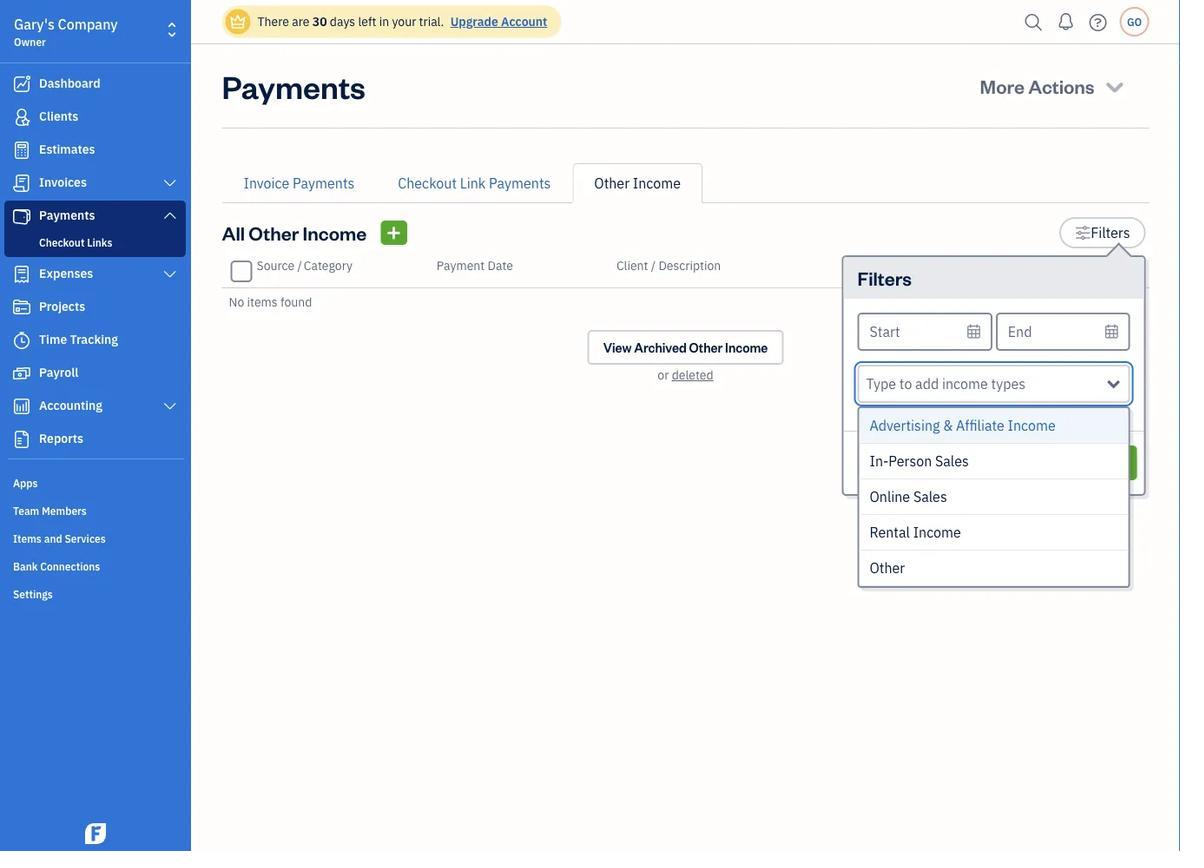 Task type: vqa. For each thing, say whether or not it's contained in the screenshot.
Last at the bottom left of page
no



Task type: describe. For each thing, give the bounding box(es) containing it.
days
[[330, 13, 356, 30]]

reports link
[[4, 424, 186, 455]]

/ for description
[[651, 258, 656, 274]]

members
[[42, 504, 87, 518]]

there are 30 days left in your trial. upgrade account
[[258, 13, 548, 30]]

freshbooks image
[[82, 824, 109, 845]]

chevron large down image for expenses
[[162, 268, 178, 282]]

items and services link
[[4, 525, 186, 551]]

other income link
[[573, 163, 703, 203]]

0 horizontal spatial filters
[[858, 265, 912, 290]]

view archived other income
[[604, 339, 768, 356]]

items
[[247, 294, 278, 310]]

trial.
[[419, 13, 444, 30]]

description
[[659, 258, 721, 274]]

time tracking link
[[4, 325, 186, 356]]

expenses
[[39, 265, 93, 282]]

company
[[58, 15, 118, 33]]

checkout links link
[[8, 232, 182, 253]]

checkout link payments link
[[377, 163, 573, 203]]

expenses link
[[4, 259, 186, 290]]

amount button
[[1100, 258, 1143, 274]]

/ for category
[[298, 258, 302, 274]]

there
[[258, 13, 289, 30]]

items and services
[[13, 532, 106, 546]]

rental
[[870, 524, 911, 542]]

online
[[870, 488, 911, 506]]

team members link
[[4, 497, 186, 523]]

other up deleted link
[[690, 339, 723, 356]]

archived
[[635, 339, 687, 356]]

chevron large down image for payments
[[162, 209, 178, 222]]

invoice image
[[11, 175, 32, 192]]

payment date button
[[437, 258, 513, 274]]

dashboard
[[39, 75, 100, 91]]

invoice payments link
[[222, 163, 377, 203]]

add new other income entry image
[[386, 222, 402, 243]]

projects
[[39, 298, 85, 315]]

view archived other income link
[[588, 330, 784, 365]]

payroll link
[[4, 358, 186, 389]]

your
[[392, 13, 416, 30]]

advertising & affiliate income
[[870, 417, 1056, 435]]

go button
[[1120, 7, 1150, 36]]

estimates
[[39, 141, 95, 157]]

no
[[229, 294, 244, 310]]

in-
[[870, 452, 889, 471]]

more actions
[[981, 73, 1095, 98]]

notifications image
[[1053, 4, 1081, 39]]

income inside view archived other income link
[[726, 339, 768, 356]]

upgrade account link
[[447, 13, 548, 30]]

other down rental
[[870, 559, 906, 577]]

go
[[1128, 15, 1143, 29]]

gary's company owner
[[14, 15, 118, 49]]

bank connections link
[[4, 553, 186, 579]]

all
[[222, 220, 245, 245]]

checkout for checkout link payments
[[398, 174, 457, 192]]

link
[[460, 174, 486, 192]]

payments inside main element
[[39, 207, 95, 223]]

crown image
[[229, 13, 247, 31]]

other income
[[595, 174, 681, 192]]

no items found
[[229, 294, 312, 310]]

person
[[889, 452, 933, 471]]

chevrondown image
[[1103, 74, 1127, 98]]

in
[[379, 13, 389, 30]]

in-person sales
[[870, 452, 970, 471]]

online sales
[[870, 488, 948, 506]]

deleted
[[672, 367, 714, 383]]

30
[[313, 13, 327, 30]]

payment date
[[437, 258, 513, 274]]

dashboard link
[[4, 69, 186, 100]]

main element
[[0, 0, 235, 852]]

and
[[44, 532, 62, 546]]

category
[[304, 258, 353, 274]]

clients
[[39, 108, 78, 124]]

clients link
[[4, 102, 186, 133]]

view
[[604, 339, 632, 356]]

1 vertical spatial sales
[[914, 488, 948, 506]]

expense image
[[11, 266, 32, 283]]

deleted link
[[672, 367, 714, 383]]

estimate image
[[11, 142, 32, 159]]

all other income
[[222, 220, 367, 245]]

source / category
[[257, 258, 353, 274]]

tracking
[[70, 331, 118, 348]]

services
[[65, 532, 106, 546]]



Task type: locate. For each thing, give the bounding box(es) containing it.
income inside other income link
[[633, 174, 681, 192]]

Start date in MM/DD/YYYY format text field
[[858, 313, 993, 351]]

payments
[[222, 65, 366, 106], [293, 174, 355, 192], [489, 174, 551, 192], [39, 207, 95, 223]]

settings link
[[4, 580, 186, 607]]

1 vertical spatial filters
[[858, 265, 912, 290]]

checkout left "link"
[[398, 174, 457, 192]]

clear
[[907, 453, 946, 473]]

1 vertical spatial checkout
[[39, 235, 85, 249]]

chevron large down image for accounting
[[162, 400, 178, 414]]

or
[[658, 367, 669, 383]]

connections
[[40, 560, 100, 573]]

invoice
[[244, 174, 290, 192]]

chart image
[[11, 398, 32, 415]]

items
[[13, 532, 42, 546]]

settings image
[[1076, 222, 1092, 243]]

End date in MM/DD/YYYY format text field
[[996, 313, 1131, 351]]

chevron large down image inside accounting link
[[162, 400, 178, 414]]

1 / from the left
[[298, 258, 302, 274]]

0 vertical spatial chevron large down image
[[162, 176, 178, 190]]

settings
[[13, 587, 53, 601]]

chevron large down image up reports link
[[162, 400, 178, 414]]

chevron large down image
[[162, 176, 178, 190], [162, 209, 178, 222]]

payments link
[[4, 201, 186, 232]]

more actions button
[[965, 65, 1143, 107]]

chevron large down image up the payments link on the top
[[162, 176, 178, 190]]

payment image
[[11, 208, 32, 225]]

bank connections
[[13, 560, 100, 573]]

payments inside checkout link payments link
[[489, 174, 551, 192]]

account
[[501, 13, 548, 30]]

chevron large down image down checkout links link
[[162, 268, 178, 282]]

report image
[[11, 431, 32, 448]]

team
[[13, 504, 39, 518]]

accounting link
[[4, 391, 186, 422]]

found
[[281, 294, 312, 310]]

payments right 'invoice'
[[293, 174, 355, 192]]

chevron large down image inside the payments link
[[162, 209, 178, 222]]

0 horizontal spatial /
[[298, 258, 302, 274]]

rental income
[[870, 524, 962, 542]]

payroll
[[39, 365, 78, 381]]

list box
[[860, 408, 1129, 587]]

filters up amount button
[[1092, 224, 1131, 242]]

1 horizontal spatial filters
[[1092, 224, 1131, 242]]

other up the client
[[595, 174, 630, 192]]

1 chevron large down image from the top
[[162, 268, 178, 282]]

0 vertical spatial checkout
[[398, 174, 457, 192]]

filters up start date in mm/dd/yyyy format text field
[[858, 265, 912, 290]]

client / description
[[617, 258, 721, 274]]

amount
[[1100, 258, 1143, 274]]

estimates link
[[4, 135, 186, 166]]

filters inside dropdown button
[[1092, 224, 1131, 242]]

search image
[[1021, 9, 1048, 35]]

1 horizontal spatial checkout
[[398, 174, 457, 192]]

advertising
[[870, 417, 941, 435]]

apps link
[[4, 469, 186, 495]]

payments right "link"
[[489, 174, 551, 192]]

project image
[[11, 299, 32, 316]]

2 chevron large down image from the top
[[162, 209, 178, 222]]

/ right the client
[[651, 258, 656, 274]]

more
[[981, 73, 1025, 98]]

list box containing advertising & affiliate income
[[860, 408, 1129, 587]]

Type to add income types search field
[[867, 374, 1108, 394]]

client image
[[11, 109, 32, 126]]

other
[[595, 174, 630, 192], [249, 220, 299, 245], [690, 339, 723, 356], [870, 559, 906, 577]]

actions
[[1029, 73, 1095, 98]]

sales
[[936, 452, 970, 471], [914, 488, 948, 506]]

money image
[[11, 365, 32, 382]]

date
[[488, 258, 513, 274]]

checkout for checkout links
[[39, 235, 85, 249]]

1 chevron large down image from the top
[[162, 176, 178, 190]]

invoice payments
[[244, 174, 355, 192]]

source
[[257, 258, 295, 274]]

payments down are
[[222, 65, 366, 106]]

checkout links
[[39, 235, 112, 249]]

links
[[87, 235, 112, 249]]

upgrade
[[451, 13, 499, 30]]

or deleted
[[658, 367, 714, 383]]

income
[[633, 174, 681, 192], [303, 220, 367, 245], [726, 339, 768, 356], [1009, 417, 1056, 435], [914, 524, 962, 542]]

sales down &
[[936, 452, 970, 471]]

0 vertical spatial chevron large down image
[[162, 268, 178, 282]]

chevron large down image
[[162, 268, 178, 282], [162, 400, 178, 414]]

accounting
[[39, 398, 102, 414]]

projects link
[[4, 292, 186, 323]]

go to help image
[[1085, 9, 1113, 35]]

clear button
[[858, 446, 994, 481]]

checkout
[[398, 174, 457, 192], [39, 235, 85, 249]]

0 vertical spatial filters
[[1092, 224, 1131, 242]]

affiliate
[[957, 417, 1005, 435]]

/ right source on the left top of the page
[[298, 258, 302, 274]]

chevron large down image inside invoices link
[[162, 176, 178, 190]]

invoices link
[[4, 168, 186, 199]]

checkout link payments
[[398, 174, 551, 192]]

checkout up expenses
[[39, 235, 85, 249]]

time tracking
[[39, 331, 118, 348]]

are
[[292, 13, 310, 30]]

apps
[[13, 476, 38, 490]]

client
[[617, 258, 649, 274]]

&
[[944, 417, 954, 435]]

0 horizontal spatial checkout
[[39, 235, 85, 249]]

payments up checkout links
[[39, 207, 95, 223]]

2 chevron large down image from the top
[[162, 400, 178, 414]]

sales down clear button
[[914, 488, 948, 506]]

chevron large down image left 'all'
[[162, 209, 178, 222]]

1 horizontal spatial /
[[651, 258, 656, 274]]

1 vertical spatial chevron large down image
[[162, 400, 178, 414]]

team members
[[13, 504, 87, 518]]

filters button
[[1060, 217, 1147, 249]]

reports
[[39, 431, 83, 447]]

payment
[[437, 258, 485, 274]]

2 / from the left
[[651, 258, 656, 274]]

dashboard image
[[11, 76, 32, 93]]

payments inside the invoice payments link
[[293, 174, 355, 192]]

chevron large down image for invoices
[[162, 176, 178, 190]]

0 vertical spatial sales
[[936, 452, 970, 471]]

other up source on the left top of the page
[[249, 220, 299, 245]]

timer image
[[11, 332, 32, 349]]

left
[[358, 13, 377, 30]]

checkout inside main element
[[39, 235, 85, 249]]

time
[[39, 331, 67, 348]]

invoices
[[39, 174, 87, 190]]

1 vertical spatial chevron large down image
[[162, 209, 178, 222]]



